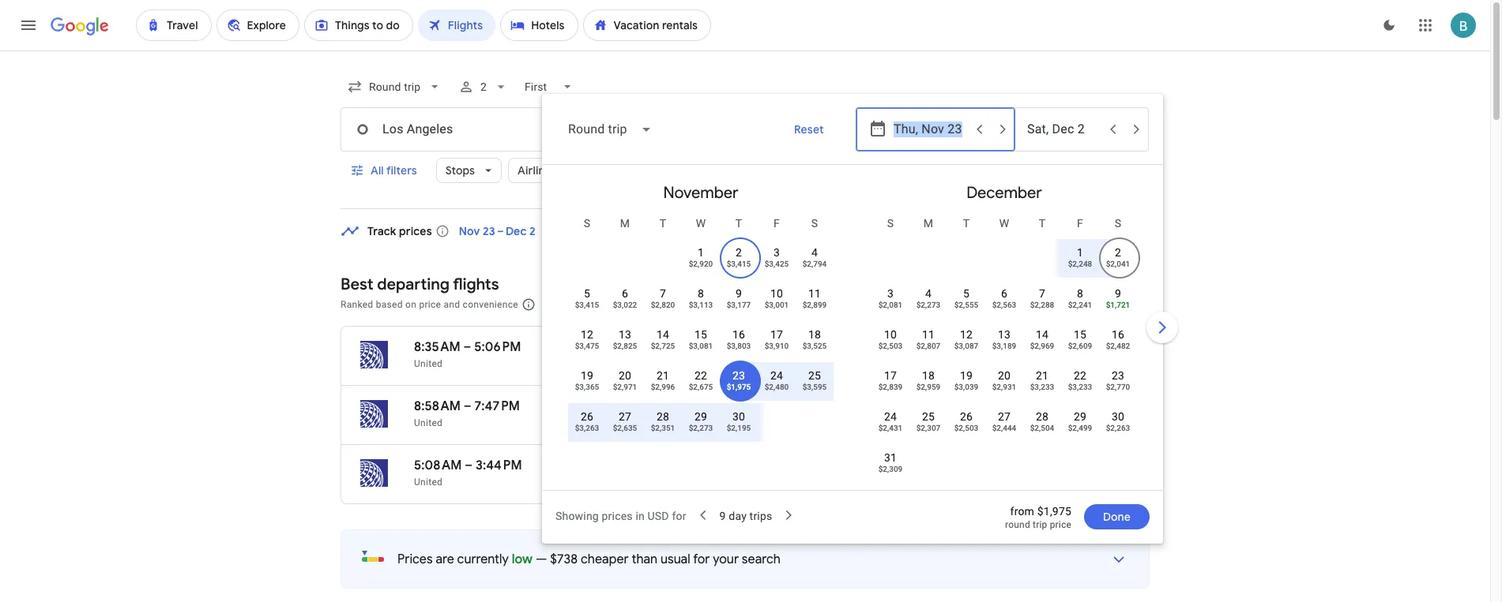 Task type: vqa. For each thing, say whether or not it's contained in the screenshot.


Task type: locate. For each thing, give the bounding box(es) containing it.
0 horizontal spatial , 2273 us dollars element
[[689, 424, 713, 433]]

2 15 from the left
[[1074, 329, 1086, 341]]

tue, dec 19 element
[[960, 368, 973, 384]]

6 for 6 $2,563
[[1001, 288, 1007, 300]]

hr inside 5 hr 31 min lax
[[659, 340, 671, 356]]

w
[[696, 217, 706, 230], [999, 217, 1009, 230]]

25 for 25 $3,595
[[808, 370, 821, 382]]

, 3233 us dollars element up $2,084 at right
[[1068, 383, 1092, 392]]

22
[[694, 370, 707, 382], [1074, 370, 1086, 382]]

5 inside '5 $2,555'
[[963, 288, 970, 300]]

price left "done"
[[1050, 520, 1071, 531]]

sat, dec 2, return date. element
[[1115, 245, 1121, 261]]

$2,273 inside november row group
[[689, 424, 713, 433]]

14
[[657, 329, 669, 341], [1036, 329, 1049, 341]]

price up november
[[668, 164, 695, 178]]

, 2241 us dollars element
[[1068, 301, 1092, 310]]

1 vertical spatial 31
[[884, 452, 897, 465]]

2 vertical spatial min
[[785, 418, 802, 429]]

on
[[405, 299, 416, 311]]

30 up '$2,195'
[[732, 411, 745, 424]]

for left your at the left of page
[[693, 552, 710, 568]]

0 horizontal spatial 31
[[674, 340, 686, 356]]

16 $2,482
[[1106, 329, 1130, 351]]

17 for 17 $3,910
[[770, 329, 783, 341]]

Departure text field
[[894, 108, 966, 151]]

, 3039 us dollars element
[[954, 383, 978, 392]]

2 29 from the left
[[1074, 411, 1086, 424]]

1 vertical spatial $3,415
[[575, 301, 599, 310]]

united for 8:58 am
[[414, 418, 443, 429]]

6 inside 6 $3,022
[[622, 288, 628, 300]]

1 6 from the left
[[622, 288, 628, 300]]

, 3910 us dollars element
[[765, 342, 789, 351]]

2 vertical spatial $1,975
[[1037, 506, 1071, 518]]

1 30 from the left
[[732, 411, 745, 424]]

9
[[736, 288, 742, 300], [1115, 288, 1121, 300], [719, 510, 726, 523]]

11 inside 11 $2,899
[[808, 288, 821, 300]]

, 3415 us dollars element up sun, nov 12 element
[[575, 301, 599, 310]]

1 w from the left
[[696, 217, 706, 230]]

Departure time: 5:08 AM. text field
[[414, 458, 462, 474]]

lax for 7
[[649, 418, 667, 429]]

1 28 from the left
[[657, 411, 669, 424]]

united inside 8:35 am – 5:06 pm united
[[414, 359, 443, 370]]

2 vertical spatial co
[[905, 458, 924, 474]]

price inside popup button
[[668, 164, 695, 178]]

$2,248
[[1068, 260, 1092, 269]]

1 vertical spatial lax
[[649, 418, 667, 429]]

23 for 23 $1,975
[[732, 370, 745, 382]]

17
[[770, 329, 783, 341], [884, 370, 897, 382]]

Departure time: 8:58 AM. text field
[[414, 399, 461, 415]]

Arrival time: 7:47 PM. text field
[[474, 399, 520, 415]]

w for december
[[999, 217, 1009, 230]]

1 horizontal spatial price
[[1074, 229, 1100, 243]]

, 2563 us dollars element
[[992, 301, 1016, 310]]

, 3081 us dollars element
[[689, 342, 713, 351]]

5 left tue, nov 14 element at the left of the page
[[649, 340, 656, 356]]

0 vertical spatial round
[[1043, 360, 1068, 371]]

, 2288 us dollars element
[[1030, 301, 1054, 310]]

, 2503 us dollars element up sun, dec 17 element
[[878, 342, 903, 351]]

7 left tue, nov 28 element
[[649, 399, 656, 415]]

8 for 8 $3,113
[[698, 288, 704, 300]]

, 2480 us dollars element
[[765, 383, 789, 392]]

1 vertical spatial , 2273 us dollars element
[[689, 424, 713, 433]]

, 2273 us dollars element
[[916, 301, 941, 310], [689, 424, 713, 433]]

10 for 10 $2,503
[[884, 329, 897, 341]]

hr
[[659, 340, 671, 356], [659, 399, 671, 415], [760, 418, 769, 429]]

prices for showing
[[602, 510, 633, 523]]

grid
[[549, 171, 1156, 500]]

2 28 from the left
[[1036, 411, 1049, 424]]

row
[[682, 232, 834, 283], [1061, 232, 1137, 283], [568, 279, 834, 324], [872, 279, 1137, 324], [568, 320, 834, 365], [872, 320, 1137, 365], [568, 361, 834, 406], [872, 361, 1137, 406], [568, 402, 758, 447], [872, 402, 1137, 447]]

$2,503 up sun, dec 17 element
[[878, 342, 903, 351]]

1 f from the left
[[774, 217, 780, 230]]

2 inside 1,180 kg co 2
[[929, 345, 935, 358]]

0 horizontal spatial 16
[[732, 329, 745, 341]]

28 up '$2,351'
[[657, 411, 669, 424]]

0 vertical spatial lax
[[649, 359, 667, 370]]

5 inside 5 hr 31 min lax
[[649, 340, 656, 356]]

, 3415 us dollars element for 2
[[727, 260, 751, 269]]

1 29 from the left
[[694, 411, 707, 424]]

1 horizontal spatial 7
[[660, 288, 666, 300]]

2 21 from the left
[[1036, 370, 1049, 382]]

17 up , 2839 us dollars element
[[884, 370, 897, 382]]

30 for 30 $2,263
[[1112, 411, 1124, 424]]

9 for 9 $3,177
[[736, 288, 742, 300]]

none search field containing november
[[341, 68, 1181, 544]]

0 vertical spatial 10
[[770, 288, 783, 300]]

3 united from the top
[[414, 477, 443, 488]]

0 horizontal spatial 26
[[581, 411, 593, 424]]

0 vertical spatial prices
[[399, 224, 432, 239]]

, 3233 us dollars element
[[1030, 383, 1054, 392], [1068, 383, 1092, 392]]

1 horizontal spatial 4
[[925, 288, 932, 300]]

30 inside 30 $2,195
[[732, 411, 745, 424]]

10 down $2,081
[[884, 329, 897, 341]]

12 inside '12 $3,475'
[[581, 329, 593, 341]]

7 inside 7 hr 49 min lax – bos
[[649, 399, 656, 415]]

26 for 26 $2,503
[[960, 411, 973, 424]]

co inside 877 kg co 2
[[903, 399, 922, 415]]

$3,233 up $2,084 at right
[[1068, 383, 1092, 392]]

tue, nov 28 element
[[657, 409, 669, 425]]

0 vertical spatial $1,975
[[1048, 340, 1086, 356]]

trip inside "$1,975 round trip"
[[1071, 360, 1086, 371]]

sat, dec 30 element
[[1112, 409, 1124, 425]]

sat, dec 23 element
[[1112, 368, 1124, 384]]

22 down $2,609
[[1074, 370, 1086, 382]]

learn more about ranking image
[[521, 298, 536, 312]]

4 up $2,794
[[811, 247, 818, 259]]

1 $3,233 from the left
[[1030, 383, 1054, 392]]

, 2444 us dollars element
[[992, 424, 1016, 433]]

sun, nov 12 element
[[581, 327, 593, 343]]

28 inside 28 $2,504
[[1036, 411, 1049, 424]]

m inside november row group
[[620, 217, 630, 230]]

m inside december row group
[[923, 217, 933, 230]]

, 2195 us dollars element
[[727, 424, 751, 433]]

s
[[584, 217, 590, 230], [811, 217, 818, 230], [887, 217, 894, 230], [1115, 217, 1121, 230]]

13 inside 13 $3,189
[[998, 329, 1011, 341]]

2 14 from the left
[[1036, 329, 1049, 341]]

14 for 14 $2,725
[[657, 329, 669, 341]]

0 vertical spatial trip
[[1071, 360, 1086, 371]]

1 vertical spatial co
[[903, 399, 922, 415]]

search
[[742, 552, 781, 568]]

0 vertical spatial , 2503 us dollars element
[[878, 342, 903, 351]]

12 up , 3475 us dollars element
[[581, 329, 593, 341]]

15 inside 15 $2,609
[[1074, 329, 1086, 341]]

lax down , 2725 us dollars element
[[649, 359, 667, 370]]

4 t from the left
[[1039, 217, 1046, 230]]

18
[[808, 329, 821, 341], [922, 370, 935, 382]]

0 horizontal spatial $2,503
[[878, 342, 903, 351]]

ranked based on price and convenience
[[341, 299, 518, 311]]

2 6 from the left
[[1001, 288, 1007, 300]]

20 up the , 2971 us dollars element
[[619, 370, 631, 382]]

10 up , 3001 us dollars element
[[770, 288, 783, 300]]

22 $2,675
[[689, 370, 713, 392]]

– for 3:44 pm
[[465, 458, 473, 474]]

3 up , 2081 us dollars 'element'
[[887, 288, 894, 300]]

4 for 4 $2,273
[[925, 288, 932, 300]]

29 for 29 $2,499
[[1074, 411, 1086, 424]]

17 inside 17 $2,839
[[884, 370, 897, 382]]

1 inside 1 $2,920
[[698, 247, 704, 259]]

$2,503 left , 2444 us dollars element
[[954, 424, 978, 433]]

hr inside 7 hr 49 min lax – bos
[[659, 399, 671, 415]]

$3,113
[[689, 301, 713, 310]]

13 for 13 $3,189
[[998, 329, 1011, 341]]

5 for $3,415
[[584, 288, 590, 300]]

change appearance image
[[1370, 6, 1408, 44]]

s up "sat, nov 4" "element" at the right top of page
[[811, 217, 818, 230]]

7 inside "7 $2,288"
[[1039, 288, 1045, 300]]

wed, dec 6 element
[[1001, 286, 1007, 302]]

1 21 from the left
[[657, 370, 669, 382]]

1 horizontal spatial 23
[[1112, 370, 1124, 382]]

0 horizontal spatial 22
[[694, 370, 707, 382]]

price up fri, dec 1 element
[[1074, 229, 1100, 243]]

5 $2,555
[[954, 288, 978, 310]]

2 8 from the left
[[1077, 288, 1083, 300]]

2 , 3233 us dollars element from the left
[[1068, 383, 1092, 392]]

thu, nov 30 element
[[732, 409, 745, 425]]

from $1,975 round trip price
[[1005, 506, 1071, 531]]

hr for 7
[[659, 399, 671, 415]]

$1,975 inside from $1,975 round trip price
[[1037, 506, 1071, 518]]

lax left bos at the bottom of page
[[649, 418, 667, 429]]

19 inside 19 $3,039
[[960, 370, 973, 382]]

15 up $2,609
[[1074, 329, 1086, 341]]

1 19 from the left
[[581, 370, 593, 382]]

fri, nov 17 element
[[770, 327, 783, 343]]

, 2309 us dollars element
[[878, 465, 903, 474]]

, 2041 us dollars element
[[1106, 260, 1130, 269]]

by:
[[1108, 297, 1124, 311]]

1 vertical spatial hr
[[659, 399, 671, 415]]

18 for 18 $2,959
[[922, 370, 935, 382]]

december row group
[[853, 171, 1156, 488]]

sat, dec 16 element
[[1112, 327, 1124, 343]]

f up fri, dec 1 element
[[1077, 217, 1083, 230]]

17 up $3,910
[[770, 329, 783, 341]]

7 up $2,288
[[1039, 288, 1045, 300]]

1 horizontal spatial 19
[[960, 370, 973, 382]]

2 30 from the left
[[1112, 411, 1124, 424]]

2 12 from the left
[[960, 329, 973, 341]]

15 inside 15 $3,081
[[694, 329, 707, 341]]

$2,431
[[878, 424, 903, 433]]

1 vertical spatial 24
[[884, 411, 897, 424]]

prices for prices are currently low — $738 cheaper than usual for your search
[[397, 552, 433, 568]]

s down emissions popup button
[[887, 217, 894, 230]]

1 vertical spatial for
[[672, 510, 686, 523]]

27 inside 27 $2,444
[[998, 411, 1011, 424]]

0 vertical spatial price
[[419, 299, 441, 311]]

30 inside 30 $2,263
[[1112, 411, 1124, 424]]

0 vertical spatial 25
[[808, 370, 821, 382]]

21 inside 21 $3,233
[[1036, 370, 1049, 382]]

1 horizontal spatial $3,233
[[1068, 383, 1092, 392]]

7 hr 49 min lax – bos
[[649, 399, 713, 429]]

learn more about tracked prices image
[[435, 224, 449, 239]]

9 inside 9 $1,721
[[1115, 288, 1121, 300]]

29 up , 2499 us dollars element
[[1074, 411, 1086, 424]]

kg for 877
[[886, 399, 900, 415]]

, 2248 us dollars element
[[1068, 260, 1092, 269]]

$3,415
[[727, 260, 751, 269], [575, 301, 599, 310]]

29 right bos at the bottom of page
[[694, 411, 707, 424]]

1 horizontal spatial , 2273 us dollars element
[[916, 301, 941, 310]]

1 12 from the left
[[581, 329, 593, 341]]

11 $2,807
[[916, 329, 941, 351]]

0 horizontal spatial 6
[[622, 288, 628, 300]]

9 up , 3177 us dollars element
[[736, 288, 742, 300]]

14 inside "14 $2,969"
[[1036, 329, 1049, 341]]

1 horizontal spatial $3,415
[[727, 260, 751, 269]]

None text field
[[341, 107, 589, 152]]

hr for 5
[[659, 340, 671, 356]]

1 26 from the left
[[581, 411, 593, 424]]

6 up $2,563
[[1001, 288, 1007, 300]]

return text field for departure text field
[[1027, 108, 1100, 151]]

+
[[676, 299, 681, 311]]

than
[[632, 552, 658, 568]]

row containing 3
[[872, 279, 1137, 324]]

f up fri, nov 3 element
[[774, 217, 780, 230]]

$2,996
[[651, 383, 675, 392]]

$1,975 inside november row group
[[727, 383, 751, 392]]

return text field for departure text box
[[1027, 108, 1100, 151]]

5 left mon, nov 6 element
[[584, 288, 590, 300]]

1 vertical spatial $1,975
[[727, 383, 751, 392]]

m down connecting
[[923, 217, 933, 230]]

grid inside search field
[[549, 171, 1156, 500]]

Arrival time: 3:44 PM. text field
[[476, 458, 522, 474]]

18 up $3,525
[[808, 329, 821, 341]]

30 for 30 $2,195
[[732, 411, 745, 424]]

$1,975
[[1048, 340, 1086, 356], [727, 383, 751, 392], [1037, 506, 1071, 518]]

3 up the , 3425 us dollars element on the right of the page
[[774, 247, 780, 259]]

sun, nov 5 element
[[584, 286, 590, 302]]

13 for 13 $2,825
[[619, 329, 631, 341]]

0 horizontal spatial 13
[[619, 329, 631, 341]]

16 inside 16 $3,803
[[732, 329, 745, 341]]

w up wed, nov 1 'element'
[[696, 217, 706, 230]]

1 m from the left
[[620, 217, 630, 230]]

– inside 5:08 am – 3:44 pm united
[[465, 458, 473, 474]]

price inside best departing flights main content
[[419, 299, 441, 311]]

9 day trips
[[719, 510, 772, 523]]

$2,725
[[651, 342, 675, 351]]

price inside button
[[1074, 229, 1100, 243]]

2 vertical spatial trip
[[1033, 520, 1047, 531]]

24 inside 24 $2,480
[[770, 370, 783, 382]]

prices left are
[[397, 552, 433, 568]]

$2,263
[[1106, 424, 1130, 433]]

, 3415 us dollars element for 5
[[575, 301, 599, 310]]

23 up , 1975 us dollars element
[[732, 370, 745, 382]]

, 2482 us dollars element
[[1106, 342, 1130, 351]]

$2,273 for 29
[[689, 424, 713, 433]]

12 for 12 $3,087
[[960, 329, 973, 341]]

1 stop flight. element
[[752, 399, 785, 417]]

0 vertical spatial 24
[[770, 370, 783, 382]]

w inside november row group
[[696, 217, 706, 230]]

7 $2,820
[[651, 288, 675, 310]]

22 inside 22 $2,675
[[694, 370, 707, 382]]

5:08 am – 3:44 pm united
[[414, 458, 522, 488]]

21 inside 21 $2,996
[[657, 370, 669, 382]]

, 3475 us dollars element
[[575, 342, 599, 351]]

1 22 from the left
[[694, 370, 707, 382]]

20 inside 20 $2,971
[[619, 370, 631, 382]]

1 horizontal spatial 5
[[649, 340, 656, 356]]

0 horizontal spatial , 3233 us dollars element
[[1030, 383, 1054, 392]]

$3,415 up sun, nov 12 element
[[575, 301, 599, 310]]

18 inside 18 $2,959
[[922, 370, 935, 382]]

805
[[862, 458, 885, 474]]

best departing flights main content
[[341, 211, 1150, 603]]

s up sat, dec 2, return date. element
[[1115, 217, 1121, 230]]

24 for 24 $2,480
[[770, 370, 783, 382]]

1 vertical spatial prices
[[602, 510, 633, 523]]

0 horizontal spatial 17
[[770, 329, 783, 341]]

1 8 from the left
[[698, 288, 704, 300]]

0 horizontal spatial 29
[[694, 411, 707, 424]]

2 united from the top
[[414, 418, 443, 429]]

4 inside 4 $2,273
[[925, 288, 932, 300]]

– inside 8:58 am – 7:47 pm united
[[464, 399, 471, 415]]

10 inside 10 $2,503
[[884, 329, 897, 341]]

co inside 1,180 kg co 2
[[910, 340, 929, 356]]

22 up $2,675 in the left bottom of the page
[[694, 370, 707, 382]]

sat, dec 9 element
[[1115, 286, 1121, 302]]

26 inside 26 $3,263
[[581, 411, 593, 424]]

sat, nov 18 element
[[808, 327, 821, 343]]

1 horizontal spatial 12
[[960, 329, 973, 341]]

f for november
[[774, 217, 780, 230]]

0 vertical spatial prices
[[545, 299, 573, 311]]

round inside $2,084 round trip
[[1043, 419, 1068, 430]]

prices inside find the best price region
[[399, 224, 432, 239]]

tue, nov 7 element
[[660, 286, 666, 302]]

29 inside 29 $2,499
[[1074, 411, 1086, 424]]

0 vertical spatial 18
[[808, 329, 821, 341]]

s down bags popup button at the left
[[584, 217, 590, 230]]

2 lax from the top
[[649, 418, 667, 429]]

1 horizontal spatial 24
[[884, 411, 897, 424]]

– inside 8:35 am – 5:06 pm united
[[463, 340, 471, 356]]

2 22 from the left
[[1074, 370, 1086, 382]]

5 up , 2555 us dollars element
[[963, 288, 970, 300]]

26 down $3,039
[[960, 411, 973, 424]]

1 horizontal spatial 28
[[1036, 411, 1049, 424]]

f
[[774, 217, 780, 230], [1077, 217, 1083, 230]]

duration
[[1054, 164, 1100, 178]]

stop
[[760, 399, 785, 415]]

$3,189
[[992, 342, 1016, 351]]

14 inside 14 $2,725
[[657, 329, 669, 341]]

fri, dec 29 element
[[1074, 409, 1086, 425]]

6 up $3,022
[[622, 288, 628, 300]]

25 up the , 2307 us dollars element
[[922, 411, 935, 424]]

assistance
[[998, 299, 1046, 311]]

2 w from the left
[[999, 217, 1009, 230]]

w down december
[[999, 217, 1009, 230]]

5 inside 5 $3,415
[[584, 288, 590, 300]]

m for november
[[620, 217, 630, 230]]

2 vertical spatial for
[[693, 552, 710, 568]]

swap origin and destination. image
[[582, 120, 601, 139]]

, 2081 us dollars element
[[878, 301, 903, 310]]

28 up , 2504 us dollars element
[[1036, 411, 1049, 424]]

row containing 10
[[872, 320, 1137, 365]]

0 horizontal spatial 15
[[694, 329, 707, 341]]

6 inside 6 $2,563
[[1001, 288, 1007, 300]]

13 $2,825
[[613, 329, 637, 351]]

fri, nov 10 element
[[770, 286, 783, 302]]

1 13 from the left
[[619, 329, 631, 341]]

1 $2,920
[[689, 247, 713, 269]]

co
[[910, 340, 929, 356], [903, 399, 922, 415], [905, 458, 924, 474]]

1 vertical spatial $2,273
[[689, 424, 713, 433]]

18 up , 2959 us dollars element
[[922, 370, 935, 382]]

1 horizontal spatial 14
[[1036, 329, 1049, 341]]

9 left day on the left
[[719, 510, 726, 523]]

1 horizontal spatial 21
[[1036, 370, 1049, 382]]

, 3595 us dollars element
[[803, 383, 827, 392]]

Departure time: 8:35 AM. text field
[[414, 340, 460, 356]]

10 inside 10 $3,001
[[770, 288, 783, 300]]

$2,081
[[878, 301, 903, 310]]

, 3415 us dollars element up the thu, nov 9 element in the left of the page
[[727, 260, 751, 269]]

0 horizontal spatial $3,233
[[1030, 383, 1054, 392]]

14 up , 2969 us dollars element
[[1036, 329, 1049, 341]]

for right wed, nov 8 element
[[706, 299, 718, 311]]

31 $2,309
[[878, 452, 903, 474]]

0 horizontal spatial 7
[[649, 399, 656, 415]]

1 horizontal spatial 6
[[1001, 288, 1007, 300]]

3 inside 3 $2,081
[[887, 288, 894, 300]]

1 horizontal spatial 25
[[922, 411, 935, 424]]

26 $3,263
[[575, 411, 599, 433]]

27 up $2,635
[[619, 411, 631, 424]]

min
[[689, 340, 710, 356], [691, 399, 713, 415], [785, 418, 802, 429]]

1 vertical spatial price
[[1050, 520, 1071, 531]]

0 horizontal spatial and
[[444, 299, 460, 311]]

1 horizontal spatial 31
[[884, 452, 897, 465]]

25 inside "25 $2,307"
[[922, 411, 935, 424]]

11 up $2,899
[[808, 288, 821, 300]]

2 inside 2 $2,041
[[1115, 247, 1121, 259]]

thu, dec 7 element
[[1039, 286, 1045, 302]]

1 vertical spatial $2,503
[[954, 424, 978, 433]]

united down 8:58 am
[[414, 418, 443, 429]]

, 1721 us dollars element
[[1106, 301, 1130, 310]]

1 horizontal spatial , 3233 us dollars element
[[1068, 383, 1092, 392]]

min inside 5 hr 31 min lax
[[689, 340, 710, 356]]

26 inside 26 $2,503
[[960, 411, 973, 424]]

$2,480
[[765, 383, 789, 392]]

$3,415 up the thu, nov 9 element in the left of the page
[[727, 260, 751, 269]]

leaves los angeles international airport at 5:08 am on thursday, november 23 and arrives at boston logan international airport at 3:44 pm on thursday, november 23. element
[[414, 458, 522, 474]]

1 vertical spatial , 3415 us dollars element
[[575, 301, 599, 310]]

– for 5:06 pm
[[463, 340, 471, 356]]

11 up $2,807
[[922, 329, 935, 341]]

sun, dec 24 element
[[884, 409, 897, 425]]

4 right may
[[925, 288, 932, 300]]

kg inside 1,180 kg co 2
[[893, 340, 907, 356]]

, 2969 us dollars element
[[1030, 342, 1054, 351]]

0 horizontal spatial $3,415
[[575, 301, 599, 310]]

None field
[[341, 73, 449, 101], [519, 73, 582, 101], [555, 111, 665, 149], [341, 73, 449, 101], [519, 73, 582, 101], [555, 111, 665, 149]]

$3,525
[[803, 342, 827, 351]]

1 horizontal spatial 18
[[922, 370, 935, 382]]

16 inside 16 $2,482
[[1112, 329, 1124, 341]]

2 23 from the left
[[1112, 370, 1124, 382]]

, 3233 us dollars element for 22
[[1068, 383, 1092, 392]]

4 s from the left
[[1115, 217, 1121, 230]]

26 $2,503
[[954, 411, 978, 433]]

, 3425 us dollars element
[[765, 260, 789, 269]]

2 26 from the left
[[960, 411, 973, 424]]

16
[[732, 329, 745, 341], [1112, 329, 1124, 341]]

1 left stop
[[752, 399, 757, 415]]

1 and from the left
[[444, 299, 460, 311]]

23 inside 23 $1,975
[[732, 370, 745, 382]]

20 $2,971
[[613, 370, 637, 392]]

sun, dec 10 element
[[884, 327, 897, 343]]

2 $2,041
[[1106, 247, 1130, 269]]

1 horizontal spatial 29
[[1074, 411, 1086, 424]]

18 $2,959
[[916, 370, 941, 392]]

m down bags popup button at the left
[[620, 217, 630, 230]]

grid containing november
[[549, 171, 1156, 500]]

24 $2,480
[[765, 370, 789, 392]]

mon, dec 25 element
[[922, 409, 935, 425]]

2 vertical spatial hr
[[760, 418, 769, 429]]

0 horizontal spatial 20
[[619, 370, 631, 382]]

2 $3,233 from the left
[[1068, 383, 1092, 392]]

2 horizontal spatial 27
[[998, 411, 1011, 424]]

min inside 7 hr 49 min lax – bos
[[691, 399, 713, 415]]

1 horizontal spatial 27
[[771, 418, 782, 429]]

$2,503
[[878, 342, 903, 351], [954, 424, 978, 433]]

main menu image
[[19, 16, 38, 35]]

0 horizontal spatial price
[[419, 299, 441, 311]]

2 m from the left
[[923, 217, 933, 230]]

29 for 29 $2,273
[[694, 411, 707, 424]]

$1,721
[[1106, 301, 1130, 310]]

23 inside the 23 $2,770
[[1112, 370, 1124, 382]]

connecting airports button
[[896, 158, 1039, 183]]

17 for 17 $2,839
[[884, 370, 897, 382]]

16 up the , 3803 us dollars element on the bottom left
[[732, 329, 745, 341]]

1 horizontal spatial prices
[[545, 299, 573, 311]]

sat, nov 11 element
[[808, 286, 821, 302]]

Return text field
[[1027, 108, 1100, 151], [1027, 108, 1100, 151]]

1 $2,248
[[1068, 247, 1092, 269]]

1 united from the top
[[414, 359, 443, 370]]

13 up , 2825 us dollars element
[[619, 329, 631, 341]]

1 horizontal spatial 20
[[998, 370, 1011, 382]]

12 inside 12 $3,087
[[960, 329, 973, 341]]

21 up , 2996 us dollars element at bottom
[[657, 370, 669, 382]]

$2,503 for 10
[[878, 342, 903, 351]]

1 vertical spatial trip
[[1071, 419, 1086, 430]]

1 vertical spatial kg
[[886, 399, 900, 415]]

None search field
[[341, 68, 1181, 544]]

loading results progress bar
[[0, 51, 1490, 54]]

ranked
[[341, 299, 373, 311]]

25 inside 25 $3,595
[[808, 370, 821, 382]]

16 up the , 2482 us dollars element
[[1112, 329, 1124, 341]]

, 2273 us dollars element up mon, dec 11 element
[[916, 301, 941, 310]]

w for november
[[696, 217, 706, 230]]

$3,425
[[765, 260, 789, 269]]

trip
[[1071, 360, 1086, 371], [1071, 419, 1086, 430], [1033, 520, 1047, 531]]

usd
[[648, 510, 669, 523]]

required
[[610, 299, 647, 311]]

$2,273 down total duration 7 hr 49 min. element
[[689, 424, 713, 433]]

$3,233 up thu, dec 28 element
[[1030, 383, 1054, 392]]

1 vertical spatial 10
[[884, 329, 897, 341]]

0 vertical spatial price
[[668, 164, 695, 178]]

1 , 3233 us dollars element from the left
[[1030, 383, 1054, 392]]

lax for 5
[[649, 359, 667, 370]]

7 for $2,820
[[660, 288, 666, 300]]

29 $2,499
[[1068, 411, 1092, 433]]

29 inside the 29 $2,273
[[694, 411, 707, 424]]

15
[[694, 329, 707, 341], [1074, 329, 1086, 341]]

, 2503 us dollars element for 26
[[954, 424, 978, 433]]

trip inside $2,084 round trip
[[1071, 419, 1086, 430]]

$2,444
[[992, 424, 1016, 433]]

4 inside 4 $2,794
[[811, 247, 818, 259]]

fri, dec 15 element
[[1074, 327, 1086, 343]]

0 vertical spatial min
[[689, 340, 710, 356]]

21 down , 2969 us dollars element
[[1036, 370, 1049, 382]]

25 up , 3595 us dollars element
[[808, 370, 821, 382]]

price right on
[[419, 299, 441, 311]]

17 inside 17 $3,910
[[770, 329, 783, 341]]

, 2839 us dollars element
[[878, 383, 903, 392]]

currently
[[457, 552, 509, 568]]

1 16 from the left
[[732, 329, 745, 341]]

0 vertical spatial co
[[910, 340, 929, 356]]

22 inside 22 $3,233
[[1074, 370, 1086, 382]]

0 vertical spatial hr
[[659, 340, 671, 356]]

15 up $3,081
[[694, 329, 707, 341]]

8 for 8 $2,241
[[1077, 288, 1083, 300]]

1 vertical spatial 17
[[884, 370, 897, 382]]

1 horizontal spatial 3
[[887, 288, 894, 300]]

nov 23 – dec 2
[[459, 224, 536, 239]]

2 16 from the left
[[1112, 329, 1124, 341]]

2 20 from the left
[[998, 370, 1011, 382]]

1 horizontal spatial 30
[[1112, 411, 1124, 424]]

24 up $2,431
[[884, 411, 897, 424]]

round inside "$1,975 round trip"
[[1043, 360, 1068, 371]]

$2,499
[[1068, 424, 1092, 433]]

28 inside the 28 $2,351
[[657, 411, 669, 424]]

, 2273 us dollars element for 4
[[916, 301, 941, 310]]

1 up $2,248
[[1077, 247, 1083, 259]]

1 15 from the left
[[694, 329, 707, 341]]

2 f from the left
[[1077, 217, 1083, 230]]

19 $3,039
[[954, 370, 978, 392]]

united down 8:35 am text box
[[414, 359, 443, 370]]

27 for 27 $2,444
[[998, 411, 1011, 424]]

lax inside 7 hr 49 min lax – bos
[[649, 418, 667, 429]]

8 inside 8 $2,241
[[1077, 288, 1083, 300]]

9 for 9 day trips
[[719, 510, 726, 523]]

1 vertical spatial price
[[1074, 229, 1100, 243]]

$2,273 up mon, dec 11 element
[[916, 301, 941, 310]]

8 inside 8 $3,113
[[698, 288, 704, 300]]

0 vertical spatial $2,503
[[878, 342, 903, 351]]

28 for 28 $2,351
[[657, 411, 669, 424]]

prices left 5 $3,415
[[545, 299, 573, 311]]

optional
[[762, 299, 799, 311]]

24 up $2,480
[[770, 370, 783, 382]]

round
[[1043, 360, 1068, 371], [1043, 419, 1068, 430], [1005, 520, 1030, 531]]

5 for hr
[[649, 340, 656, 356]]

low
[[512, 552, 533, 568]]

prices left in
[[602, 510, 633, 523]]

1 horizontal spatial 22
[[1074, 370, 1086, 382]]

$2,969
[[1030, 342, 1054, 351]]

1 horizontal spatial 15
[[1074, 329, 1086, 341]]

20 inside 20 $2,931
[[998, 370, 1011, 382]]

27 inside the 27 $2,635
[[619, 411, 631, 424]]

$2,273 for 4
[[916, 301, 941, 310]]

2 vertical spatial round
[[1005, 520, 1030, 531]]

19
[[581, 370, 593, 382], [960, 370, 973, 382]]

8 up $3,113 at the left
[[698, 288, 704, 300]]

f inside november row group
[[774, 217, 780, 230]]

sat, nov 4 element
[[811, 245, 818, 261]]

$2,609
[[1068, 342, 1092, 351]]

8
[[698, 288, 704, 300], [1077, 288, 1083, 300]]

0 horizontal spatial m
[[620, 217, 630, 230]]

14 up the $2,725
[[657, 329, 669, 341]]

$2,555
[[954, 301, 978, 310]]

kg inside 877 kg co 2
[[886, 399, 900, 415]]

1 inside 1 $2,248
[[1077, 247, 1083, 259]]

from
[[1010, 506, 1034, 518]]

2 inside 877 kg co 2
[[922, 404, 928, 417]]

for right usd on the left bottom of page
[[672, 510, 686, 523]]

0 vertical spatial 4
[[811, 247, 818, 259]]

, 3415 us dollars element
[[727, 260, 751, 269], [575, 301, 599, 310]]

1 23 from the left
[[732, 370, 745, 382]]

5 for $2,555
[[963, 288, 970, 300]]

18 inside 18 $3,525
[[808, 329, 821, 341]]

2 13 from the left
[[998, 329, 1011, 341]]

23 – dec
[[483, 224, 527, 239]]

min inside 1 stop 1 hr 27 min
[[785, 418, 802, 429]]

0 horizontal spatial fees
[[684, 299, 703, 311]]

$2,273
[[916, 301, 941, 310], [689, 424, 713, 433]]

1 vertical spatial 4
[[925, 288, 932, 300]]

0 horizontal spatial 12
[[581, 329, 593, 341]]

1
[[698, 247, 704, 259], [1077, 247, 1083, 259], [752, 399, 757, 415], [752, 418, 757, 429]]

done
[[1103, 510, 1131, 525]]

, 2931 us dollars element
[[992, 383, 1016, 392]]

7 inside "7 $2,820"
[[660, 288, 666, 300]]

7 up , 2820 us dollars element
[[660, 288, 666, 300]]

and down the flights
[[444, 299, 460, 311]]

united for 5:08 am
[[414, 477, 443, 488]]

1 lax from the top
[[649, 359, 667, 370]]

11 for 11 $2,899
[[808, 288, 821, 300]]

1 up $2,920
[[698, 247, 704, 259]]

1 horizontal spatial 13
[[998, 329, 1011, 341]]

, 3365 us dollars element
[[575, 383, 599, 392]]

1 for $2,248
[[1077, 247, 1083, 259]]

28 for 28 $2,504
[[1036, 411, 1049, 424]]

1 for $2,920
[[698, 247, 704, 259]]

10
[[770, 288, 783, 300], [884, 329, 897, 341]]

0 vertical spatial , 3415 us dollars element
[[727, 260, 751, 269]]

8 up , 2241 us dollars element
[[1077, 288, 1083, 300]]

prices left learn more about tracked prices image
[[399, 224, 432, 239]]

united down departure time: 5:08 am. text field
[[414, 477, 443, 488]]

0 horizontal spatial 21
[[657, 370, 669, 382]]

nonstop flight. element
[[752, 340, 801, 358]]

stops
[[445, 164, 475, 178]]

mon, nov 13 element
[[619, 327, 631, 343]]

27 up , 2444 us dollars element
[[998, 411, 1011, 424]]

1 vertical spatial , 2503 us dollars element
[[954, 424, 978, 433]]

1 20 from the left
[[619, 370, 631, 382]]

, 3177 us dollars element
[[727, 301, 751, 310]]

united inside 5:08 am – 3:44 pm united
[[414, 477, 443, 488]]

mon, nov 6 element
[[622, 286, 628, 302]]

3 for 3 $3,425
[[774, 247, 780, 259]]

0 horizontal spatial w
[[696, 217, 706, 230]]

13 up , 3189 us dollars element
[[998, 329, 1011, 341]]

lax inside 5 hr 31 min lax
[[649, 359, 667, 370]]

, 2555 us dollars element
[[954, 301, 978, 310]]

trip inside from $1,975 round trip price
[[1033, 520, 1047, 531]]

1 14 from the left
[[657, 329, 669, 341]]

, 2273 us dollars element for 29
[[689, 424, 713, 433]]

19 up $3,039
[[960, 370, 973, 382]]

layover (1 of 1) is a 1 hr 27 min layover at denver international airport in denver. element
[[752, 417, 854, 430]]

12 up , 3087 us dollars element
[[960, 329, 973, 341]]

2 19 from the left
[[960, 370, 973, 382]]

, 3233 us dollars element up thu, dec 28 element
[[1030, 383, 1054, 392]]

, 2503 us dollars element left , 2444 us dollars element
[[954, 424, 978, 433]]

and left bag
[[839, 299, 856, 311]]

sun, dec 31 element
[[884, 450, 897, 466]]

24 inside 24 $2,431
[[884, 411, 897, 424]]

thu, nov 2 element
[[736, 245, 742, 261]]



Task type: describe. For each thing, give the bounding box(es) containing it.
—
[[536, 552, 547, 568]]

total duration 5 hr 31 min. element
[[649, 340, 752, 358]]

$3,177
[[727, 301, 751, 310]]

2 s from the left
[[811, 217, 818, 230]]

Arrival time: 5:06 PM. text field
[[474, 340, 521, 356]]

m for december
[[923, 217, 933, 230]]

, 2725 us dollars element
[[651, 342, 675, 351]]

3 t from the left
[[963, 217, 970, 230]]

$2,288
[[1030, 301, 1054, 310]]

18 for 18 $3,525
[[808, 329, 821, 341]]

Departure text field
[[894, 108, 966, 151]]

16 for 16 $2,482
[[1112, 329, 1124, 341]]

find the best price region
[[341, 211, 1150, 263]]

12 $3,475
[[575, 329, 599, 351]]

3 for 3 $2,081
[[887, 288, 894, 300]]

, 3263 us dollars element
[[575, 424, 599, 433]]

, 2635 us dollars element
[[613, 424, 637, 433]]

departing
[[377, 275, 450, 295]]

$3,233 for 21
[[1030, 383, 1054, 392]]

– for 7:47 pm
[[464, 399, 471, 415]]

$3,081
[[689, 342, 713, 351]]

$3,415 for 5
[[575, 301, 599, 310]]

, 2807 us dollars element
[[916, 342, 941, 351]]

round for $2,084
[[1043, 419, 1068, 430]]

usual
[[661, 552, 690, 568]]

sun, dec 17 element
[[884, 368, 897, 384]]

15 $3,081
[[689, 329, 713, 351]]

wed, nov 1 element
[[698, 245, 704, 261]]

emissions button
[[802, 158, 890, 183]]

16 for 16 $3,803
[[732, 329, 745, 341]]

, 3022 us dollars element
[[613, 301, 637, 310]]

tue, dec 26 element
[[960, 409, 973, 425]]

– inside 7 hr 49 min lax – bos
[[667, 418, 673, 429]]

wed, nov 15 element
[[694, 327, 707, 343]]

kg for 1,180
[[893, 340, 907, 356]]

, 2307 us dollars element
[[916, 424, 941, 433]]

15 for 15 $2,609
[[1074, 329, 1086, 341]]

, 2675 us dollars element
[[689, 383, 713, 392]]

price button
[[658, 158, 722, 183]]

$2,959
[[916, 383, 941, 392]]

, 2609 us dollars element
[[1068, 342, 1092, 351]]

connecting airports
[[906, 164, 1012, 178]]

min for 5 hr 31 min
[[689, 340, 710, 356]]

leaves los angeles international airport at 8:58 am on thursday, november 23 and arrives at boston logan international airport at 7:47 pm on thursday, november 23. element
[[414, 399, 520, 415]]

9 $3,177
[[727, 288, 751, 310]]

, 3233 us dollars element for 21
[[1030, 383, 1054, 392]]

, 2920 us dollars element
[[689, 260, 713, 269]]

$3,039
[[954, 383, 978, 392]]

$1,975 for 23
[[727, 383, 751, 392]]

bos
[[673, 418, 692, 429]]

27 inside 1 stop 1 hr 27 min
[[771, 418, 782, 429]]

stops button
[[436, 152, 502, 190]]

$3,233 for 22
[[1068, 383, 1092, 392]]

6 for 6 $3,022
[[622, 288, 628, 300]]

1 stop 1 hr 27 min
[[752, 399, 802, 429]]

877
[[862, 399, 883, 415]]

11 for 11 $2,807
[[922, 329, 935, 341]]

$3,001
[[765, 301, 789, 310]]

28 $2,504
[[1030, 411, 1054, 433]]

filters
[[386, 164, 417, 178]]

mon, nov 27 element
[[619, 409, 631, 425]]

2 vertical spatial kg
[[888, 458, 902, 474]]

$2,899
[[803, 301, 827, 310]]

price for price
[[668, 164, 695, 178]]

, 2770 us dollars element
[[1106, 383, 1130, 392]]

21 for 21 $2,996
[[657, 370, 669, 382]]

6 $2,563
[[992, 288, 1016, 310]]

sun, dec 3 element
[[887, 286, 894, 302]]

25 $2,307
[[916, 411, 941, 433]]

20 for 20 $2,971
[[619, 370, 631, 382]]

fri, dec 22 element
[[1074, 368, 1086, 384]]

2 fees from the left
[[878, 299, 897, 311]]

apply.
[[920, 299, 946, 311]]

row containing 17
[[872, 361, 1137, 406]]

fri, dec 8 element
[[1077, 286, 1083, 302]]

reset button
[[776, 111, 843, 149]]

23 for 23 $2,770
[[1112, 370, 1124, 382]]

25 for 25 $2,307
[[922, 411, 935, 424]]

3 s from the left
[[887, 217, 894, 230]]

8:58 am – 7:47 pm united
[[414, 399, 520, 429]]

prices for track
[[399, 224, 432, 239]]

row containing 24
[[872, 402, 1137, 447]]

22 for 22 $2,675
[[694, 370, 707, 382]]

round for $1,975
[[1043, 360, 1068, 371]]

$2,675
[[689, 383, 713, 392]]

tue, nov 14 element
[[657, 327, 669, 343]]

fri, dec 1 element
[[1077, 245, 1083, 261]]

19 for 19 $3,365
[[581, 370, 593, 382]]

mon, dec 18 element
[[922, 368, 935, 384]]

7 for hr
[[649, 399, 656, 415]]

25 $3,595
[[803, 370, 827, 392]]

wed, dec 27 element
[[998, 409, 1011, 425]]

21 for 21 $3,233
[[1036, 370, 1049, 382]]

26 for 26 $3,263
[[581, 411, 593, 424]]

passenger
[[949, 299, 996, 311]]

2 $3,415
[[727, 247, 751, 269]]

19 for 19 $3,039
[[960, 370, 973, 382]]

$2,770
[[1106, 383, 1130, 392]]

november
[[663, 183, 738, 203]]

thu, nov 16 element
[[732, 327, 745, 343]]

24 for 24 $2,431
[[884, 411, 897, 424]]

sort
[[1083, 297, 1106, 311]]

united for 8:35 am
[[414, 359, 443, 370]]

, 3803 us dollars element
[[727, 342, 751, 351]]

co for 1,180 kg co 2
[[910, 340, 929, 356]]

4 for 4 $2,794
[[811, 247, 818, 259]]

4 $2,273
[[916, 288, 941, 310]]

thu, nov 9 element
[[736, 286, 742, 302]]

3 $2,081
[[878, 288, 903, 310]]

2084 US dollars text field
[[1045, 399, 1086, 415]]

row containing 19
[[568, 361, 834, 406]]

passenger assistance button
[[949, 299, 1046, 311]]

$1,975 inside "$1,975 round trip"
[[1048, 340, 1086, 356]]

, 2959 us dollars element
[[916, 383, 941, 392]]

row containing 5
[[568, 279, 834, 324]]

2 button
[[452, 68, 515, 106]]

, 2503 us dollars element for 10
[[878, 342, 903, 351]]

f for december
[[1077, 217, 1083, 230]]

price for price graph
[[1074, 229, 1100, 243]]

, 2996 us dollars element
[[651, 383, 675, 392]]

11 $2,899
[[803, 288, 827, 310]]

$2,931
[[992, 383, 1016, 392]]

prices for prices include required taxes + fees for 2 adults. optional charges and bag fees may apply. passenger assistance
[[545, 299, 573, 311]]

more details image
[[1100, 541, 1138, 579]]

showing
[[555, 510, 599, 523]]

2 t from the left
[[735, 217, 742, 230]]

, 2351 us dollars element
[[651, 424, 675, 433]]

duration button
[[1045, 158, 1127, 183]]

21 $2,996
[[651, 370, 675, 392]]

nonstop
[[752, 340, 801, 356]]

track prices
[[367, 224, 432, 239]]

prices are currently low — $738 cheaper than usual for your search
[[397, 552, 781, 568]]

co for 805 kg co
[[905, 458, 924, 474]]

15 for 15 $3,081
[[694, 329, 707, 341]]

next image
[[1143, 309, 1181, 347]]

1 right 30 $2,195
[[752, 418, 757, 429]]

, 2504 us dollars element
[[1030, 424, 1054, 433]]

31 inside 31 $2,309
[[884, 452, 897, 465]]

$3,910
[[765, 342, 789, 351]]

thu, dec 14 element
[[1036, 327, 1049, 343]]

airlines button
[[508, 152, 584, 190]]

$2,084 round trip
[[1043, 399, 1086, 430]]

5:06 pm
[[474, 340, 521, 356]]

14 $2,969
[[1030, 329, 1054, 351]]

$2,839
[[878, 383, 903, 392]]

$2,241
[[1068, 301, 1092, 310]]

, 2825 us dollars element
[[613, 342, 637, 351]]

sun, nov 19 element
[[581, 368, 593, 384]]

wed, dec 20 element
[[998, 368, 1011, 384]]

0 vertical spatial for
[[706, 299, 718, 311]]

, 3189 us dollars element
[[992, 342, 1016, 351]]

$2,504
[[1030, 424, 1054, 433]]

10 for 10 $3,001
[[770, 288, 783, 300]]

8:35 am
[[414, 340, 460, 356]]

trip for $1,975
[[1071, 360, 1086, 371]]

, 1975 us dollars element
[[727, 383, 751, 392]]

row containing 12
[[568, 320, 834, 365]]

20 for 20 $2,931
[[998, 370, 1011, 382]]

are
[[436, 552, 454, 568]]

5:08 am
[[414, 458, 462, 474]]

all
[[371, 164, 384, 178]]

30 $2,263
[[1106, 411, 1130, 433]]

19 $3,365
[[575, 370, 599, 392]]

1 fees from the left
[[684, 299, 703, 311]]

, 3525 us dollars element
[[803, 342, 827, 351]]

1 for stop
[[752, 399, 757, 415]]

12 for 12 $3,475
[[581, 329, 593, 341]]

sat, nov 25 element
[[808, 368, 821, 384]]

all filters button
[[341, 152, 430, 190]]

november row group
[[549, 171, 853, 484]]

, 2263 us dollars element
[[1106, 424, 1130, 433]]

, 2794 us dollars element
[[803, 260, 827, 269]]

sun, nov 26 element
[[581, 409, 593, 425]]

wed, nov 29 element
[[694, 409, 707, 425]]

, 2431 us dollars element
[[878, 424, 903, 433]]

6 $3,022
[[613, 288, 637, 310]]

$2,825
[[613, 342, 637, 351]]

wed, nov 22 element
[[694, 368, 707, 384]]

bags button
[[590, 158, 652, 183]]

23 $1,975
[[727, 370, 751, 392]]

1975 US dollars text field
[[1048, 340, 1086, 356]]

adults.
[[729, 299, 759, 311]]

tue, nov 21 element
[[657, 368, 669, 384]]

wed, dec 13 element
[[998, 327, 1011, 343]]

$3,415 for 2
[[727, 260, 751, 269]]

$2,971
[[613, 383, 637, 392]]

17 $2,839
[[878, 370, 903, 392]]

hr inside 1 stop 1 hr 27 min
[[760, 418, 769, 429]]

price inside from $1,975 round trip price
[[1050, 520, 1071, 531]]

mon, nov 20 element
[[619, 368, 631, 384]]

$2,503 for 26
[[954, 424, 978, 433]]

round inside from $1,975 round trip price
[[1005, 520, 1030, 531]]

8 $2,241
[[1068, 288, 1092, 310]]

times button
[[728, 158, 795, 183]]

tue, dec 12 element
[[960, 327, 973, 343]]

row containing 26
[[568, 402, 758, 447]]

, 2820 us dollars element
[[651, 301, 675, 310]]

include
[[575, 299, 608, 311]]

2 inside find the best price region
[[529, 224, 536, 239]]

mon, dec 11 element
[[922, 327, 935, 343]]

3:44 pm
[[476, 458, 522, 474]]

thu, dec 28 element
[[1036, 409, 1049, 425]]

thu, dec 21 element
[[1036, 368, 1049, 384]]

2 inside "popup button"
[[481, 81, 487, 93]]

min for 7 hr 49 min
[[691, 399, 713, 415]]

31 inside 5 hr 31 min lax
[[674, 340, 686, 356]]

2 inside the 2 $3,415
[[736, 247, 742, 259]]

1 t from the left
[[660, 217, 666, 230]]

, 3113 us dollars element
[[689, 301, 713, 310]]

805 kg co
[[862, 458, 924, 474]]

2 and from the left
[[839, 299, 856, 311]]

fri, nov 24 element
[[770, 368, 783, 384]]

13 $3,189
[[992, 329, 1016, 351]]

co for 877 kg co 2
[[903, 399, 922, 415]]

28 $2,351
[[651, 411, 675, 433]]

27 for 27 $2,635
[[619, 411, 631, 424]]

$3,022
[[613, 301, 637, 310]]

thu, nov 23, departure date. element
[[732, 368, 745, 384]]

22 for 22 $3,233
[[1074, 370, 1086, 382]]

trip for $2,084
[[1071, 419, 1086, 430]]

fri, nov 3 element
[[774, 245, 780, 261]]

49
[[674, 399, 688, 415]]

1 s from the left
[[584, 217, 590, 230]]

7 for $2,288
[[1039, 288, 1045, 300]]

9 for 9 $1,721
[[1115, 288, 1121, 300]]

total duration 7 hr 49 min. element
[[649, 399, 752, 417]]

emissions
[[811, 164, 863, 178]]

$1,975 for from
[[1037, 506, 1071, 518]]

, 3087 us dollars element
[[954, 342, 978, 351]]

, 3001 us dollars element
[[765, 301, 789, 310]]

$3,365
[[575, 383, 599, 392]]

1,180
[[862, 340, 890, 356]]

$3,475
[[575, 342, 599, 351]]

$2,309
[[878, 465, 903, 474]]

airports
[[970, 164, 1012, 178]]



